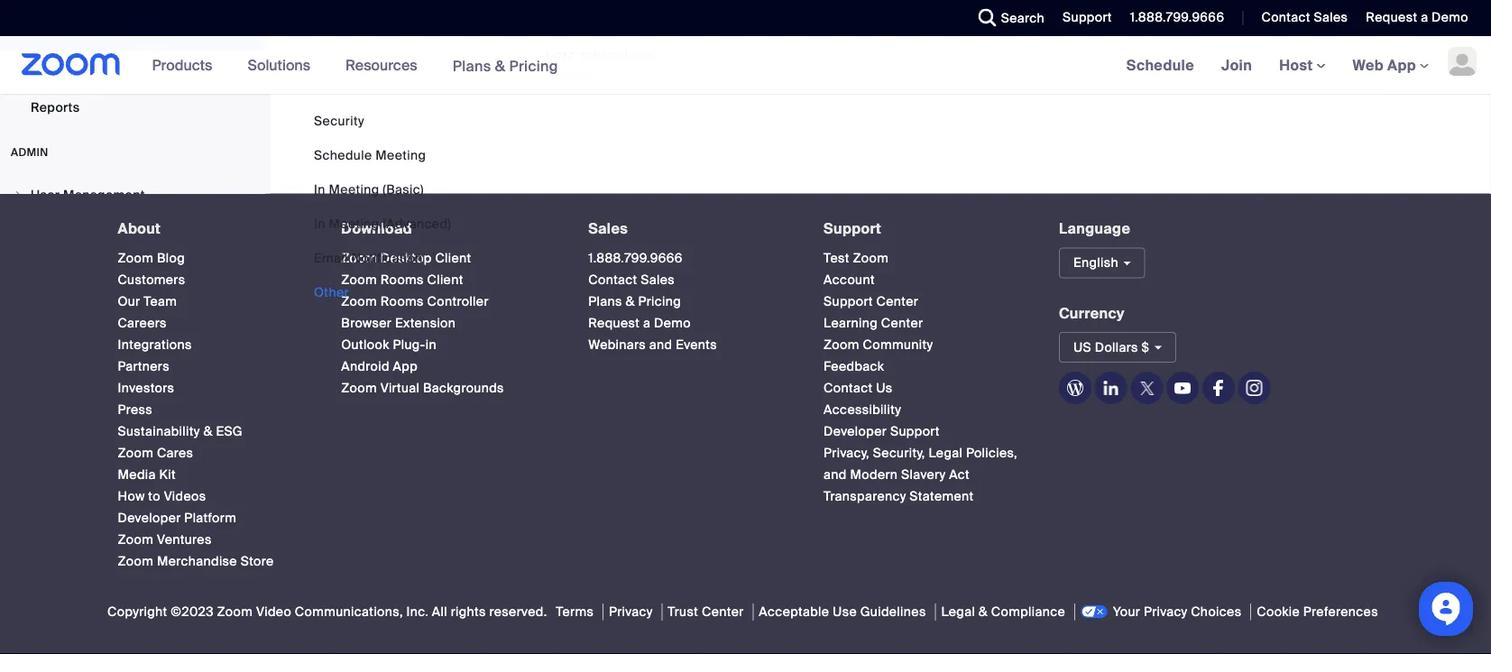 Task type: locate. For each thing, give the bounding box(es) containing it.
zoom up browser
[[341, 293, 377, 310]]

webinars
[[588, 337, 646, 353]]

1 horizontal spatial app
[[1388, 55, 1416, 74]]

1 horizontal spatial a
[[1421, 9, 1429, 26]]

1 horizontal spatial schedule
[[1127, 55, 1195, 74]]

zoom down download
[[341, 250, 377, 267]]

0 vertical spatial meeting
[[376, 147, 426, 163]]

test zoom account support center learning center zoom community feedback contact us accessibility developer support privacy, security, legal policies, and modern slavery act transparency statement
[[824, 250, 1018, 505]]

products
[[152, 55, 212, 74]]

integrations link
[[118, 337, 192, 353]]

solutions
[[248, 55, 310, 74]]

admin
[[11, 146, 49, 160]]

product information navigation
[[139, 36, 572, 95]]

schedule meeting
[[314, 147, 426, 163]]

0 vertical spatial request
[[1366, 9, 1418, 26]]

1 vertical spatial a
[[643, 315, 651, 332]]

&
[[495, 56, 506, 75], [626, 293, 635, 310], [203, 423, 213, 440], [979, 604, 988, 620]]

& down 1.888.799.9666 link
[[626, 293, 635, 310]]

schedule
[[579, 47, 635, 64]]

customers link
[[118, 272, 185, 288]]

other
[[314, 284, 349, 300]]

sales inside 1.888.799.9666 contact sales plans & pricing request a demo webinars and events
[[641, 272, 675, 288]]

guidelines
[[860, 604, 926, 620]]

request
[[1366, 9, 1418, 26], [588, 315, 640, 332]]

developer down 'accessibility'
[[824, 423, 887, 440]]

0 horizontal spatial 1.888.799.9666
[[588, 250, 683, 267]]

app inside meetings navigation
[[1388, 55, 1416, 74]]

center
[[877, 293, 919, 310], [881, 315, 923, 332], [702, 604, 744, 620]]

zoom up customers
[[118, 250, 154, 267]]

a
[[1421, 9, 1429, 26], [643, 315, 651, 332]]

in meeting (advanced) link
[[314, 215, 451, 232]]

and left events
[[649, 337, 673, 353]]

0 vertical spatial and
[[649, 337, 673, 353]]

2 privacy from the left
[[1144, 604, 1188, 620]]

schedule inside meetings navigation
[[1127, 55, 1195, 74]]

1 vertical spatial plans
[[588, 293, 622, 310]]

0 vertical spatial developer
[[824, 423, 887, 440]]

request up web app dropdown button
[[1366, 9, 1418, 26]]

0 horizontal spatial request
[[588, 315, 640, 332]]

in up email
[[314, 215, 325, 232]]

slavery
[[901, 467, 946, 483]]

policies,
[[966, 445, 1018, 462]]

2 vertical spatial sales
[[641, 272, 675, 288]]

& left the esg
[[203, 423, 213, 440]]

rooms down the desktop
[[381, 272, 424, 288]]

android
[[341, 358, 390, 375]]

privacy, security, legal policies, and modern slavery act transparency statement link
[[824, 445, 1018, 505]]

1 vertical spatial and
[[824, 467, 847, 483]]

contact up host
[[1262, 9, 1311, 26]]

sales up 1.888.799.9666 link
[[588, 219, 628, 238]]

demo up webinars and events link
[[654, 315, 691, 332]]

contact down "feedback" button
[[824, 380, 873, 397]]

1 horizontal spatial 1.888.799.9666
[[1130, 9, 1225, 26]]

outlook plug-in link
[[341, 337, 437, 353]]

0 vertical spatial in
[[314, 181, 325, 198]]

1 horizontal spatial demo
[[1432, 9, 1469, 26]]

schedule link
[[1113, 36, 1208, 94]]

cookie
[[1257, 604, 1300, 620]]

rights
[[451, 604, 486, 620]]

and down privacy,
[[824, 467, 847, 483]]

1 vertical spatial schedule
[[314, 147, 372, 163]]

a up webinars and events link
[[643, 315, 651, 332]]

0 vertical spatial app
[[1388, 55, 1416, 74]]

personal menu menu
[[0, 0, 265, 128]]

zoom rooms client link
[[341, 272, 463, 288]]

0 horizontal spatial privacy
[[609, 604, 653, 620]]

web
[[1353, 55, 1384, 74]]

investors
[[118, 380, 174, 397]]

pricing inside 1.888.799.9666 contact sales plans & pricing request a demo webinars and events
[[638, 293, 681, 310]]

1 vertical spatial request
[[588, 315, 640, 332]]

zoom ventures link
[[118, 532, 212, 548]]

in
[[314, 181, 325, 198], [314, 215, 325, 232]]

1 horizontal spatial developer
[[824, 423, 887, 440]]

join
[[1222, 55, 1252, 74]]

0 horizontal spatial and
[[649, 337, 673, 353]]

esg
[[216, 423, 243, 440]]

1 vertical spatial app
[[393, 358, 418, 375]]

2 vertical spatial center
[[702, 604, 744, 620]]

privacy right your
[[1144, 604, 1188, 620]]

1.888.799.9666 inside 1.888.799.9666 contact sales plans & pricing request a demo webinars and events
[[588, 250, 683, 267]]

plans inside 1.888.799.9666 contact sales plans & pricing request a demo webinars and events
[[588, 293, 622, 310]]

1.888.799.9666 inside button
[[1130, 9, 1225, 26]]

zoom down email notification
[[341, 272, 377, 288]]

legal right guidelines
[[941, 604, 975, 620]]

user management menu item
[[0, 179, 265, 213]]

1 vertical spatial demo
[[654, 315, 691, 332]]

0 vertical spatial sales
[[1314, 9, 1348, 26]]

us
[[876, 380, 893, 397]]

contact
[[1262, 9, 1311, 26], [588, 272, 637, 288], [824, 380, 873, 397]]

0 vertical spatial schedule
[[1127, 55, 1195, 74]]

center up community
[[881, 315, 923, 332]]

2 vertical spatial contact
[[824, 380, 873, 397]]

resources
[[346, 55, 417, 74]]

extension
[[395, 315, 456, 332]]

zoom rooms controller link
[[341, 293, 489, 310]]

1 vertical spatial contact
[[588, 272, 637, 288]]

1 vertical spatial rooms
[[381, 293, 424, 310]]

in meeting (basic) link
[[314, 181, 424, 198]]

(advanced)
[[383, 215, 451, 232]]

1 vertical spatial 1.888.799.9666
[[588, 250, 683, 267]]

schedule left join link
[[1127, 55, 1195, 74]]

1 horizontal spatial request
[[1366, 9, 1418, 26]]

app down plug-
[[393, 358, 418, 375]]

& left i
[[495, 56, 506, 75]]

demo inside 1.888.799.9666 contact sales plans & pricing request a demo webinars and events
[[654, 315, 691, 332]]

app inside the zoom desktop client zoom rooms client zoom rooms controller browser extension outlook plug-in android app zoom virtual backgrounds
[[393, 358, 418, 375]]

0 vertical spatial demo
[[1432, 9, 1469, 26]]

1 in from the top
[[314, 181, 325, 198]]

1 horizontal spatial sales
[[641, 272, 675, 288]]

1.888.799.9666 for 1.888.799.9666
[[1130, 9, 1225, 26]]

0 horizontal spatial plans
[[453, 56, 491, 75]]

in down schedule meeting on the left top
[[314, 181, 325, 198]]

careers link
[[118, 315, 167, 332]]

test
[[824, 250, 850, 267]]

banner
[[0, 36, 1491, 95]]

careers
[[118, 315, 167, 332]]

copyright ©2023 zoom video communications, inc. all rights reserved. terms
[[107, 604, 594, 620]]

2 horizontal spatial sales
[[1314, 9, 1348, 26]]

1 vertical spatial in
[[314, 215, 325, 232]]

developer down to
[[118, 510, 181, 527]]

zoom down zoom ventures link at the left bottom of page
[[118, 553, 154, 570]]

plans left i
[[453, 56, 491, 75]]

sales down 1.888.799.9666 link
[[641, 272, 675, 288]]

0 horizontal spatial app
[[393, 358, 418, 375]]

host
[[1279, 55, 1317, 74]]

support up security,
[[890, 423, 940, 440]]

reports link
[[0, 90, 265, 126]]

web app button
[[1353, 55, 1429, 74]]

1.888.799.9666 button up join
[[1117, 0, 1229, 36]]

schedule inside menu bar
[[314, 147, 372, 163]]

1 horizontal spatial plans
[[588, 293, 622, 310]]

1 vertical spatial meeting
[[329, 181, 379, 198]]

products button
[[152, 36, 220, 94]]

meeting down "schedule meeting" link
[[329, 181, 379, 198]]

1 vertical spatial developer
[[118, 510, 181, 527]]

a up web app dropdown button
[[1421, 9, 1429, 26]]

0 horizontal spatial sales
[[588, 219, 628, 238]]

1.888.799.9666 button up schedule link
[[1130, 9, 1225, 26]]

1 horizontal spatial privacy
[[1144, 604, 1188, 620]]

0 vertical spatial contact
[[1262, 9, 1311, 26]]

0 vertical spatial legal
[[929, 445, 963, 462]]

for
[[639, 47, 656, 64]]

test zoom link
[[824, 250, 889, 267]]

0 vertical spatial plans
[[453, 56, 491, 75]]

1 privacy from the left
[[609, 604, 653, 620]]

meeting for (advanced)
[[329, 215, 379, 232]]

0 vertical spatial rooms
[[381, 272, 424, 288]]

support up test zoom link
[[824, 219, 882, 238]]

0 horizontal spatial demo
[[654, 315, 691, 332]]

1.888.799.9666 contact sales plans & pricing request a demo webinars and events
[[588, 250, 717, 353]]

schedule down security link
[[314, 147, 372, 163]]

pricing left 'one'
[[509, 56, 558, 75]]

1.888.799.9666 up schedule link
[[1130, 9, 1225, 26]]

1.888.799.9666 down the sales link
[[588, 250, 683, 267]]

meeting for (basic)
[[329, 181, 379, 198]]

1.888.799.9666 button
[[1117, 0, 1229, 36], [1130, 9, 1225, 26]]

app
[[1388, 55, 1416, 74], [393, 358, 418, 375]]

meeting up email notification
[[329, 215, 379, 232]]

search
[[1001, 9, 1045, 26]]

legal inside test zoom account support center learning center zoom community feedback contact us accessibility developer support privacy, security, legal policies, and modern slavery act transparency statement
[[929, 445, 963, 462]]

can
[[553, 47, 576, 64]]

1 horizontal spatial contact
[[824, 380, 873, 397]]

zoom down how
[[118, 532, 154, 548]]

press
[[118, 402, 153, 418]]

center up learning center link
[[877, 293, 919, 310]]

privacy left trust at the left bottom of the page
[[609, 604, 653, 620]]

pricing up webinars and events link
[[638, 293, 681, 310]]

2 in from the top
[[314, 215, 325, 232]]

rooms down zoom rooms client link at the left of page
[[381, 293, 424, 310]]

schedule
[[1127, 55, 1195, 74], [314, 147, 372, 163]]

contact down 1.888.799.9666 link
[[588, 272, 637, 288]]

developer inside zoom blog customers our team careers integrations partners investors press sustainability & esg zoom cares media kit how to videos developer platform zoom ventures zoom merchandise store
[[118, 510, 181, 527]]

0 horizontal spatial a
[[643, 315, 651, 332]]

rooms
[[381, 272, 424, 288], [381, 293, 424, 310]]

us dollars $ button
[[1059, 332, 1176, 363]]

sales link
[[588, 219, 628, 238]]

1 horizontal spatial and
[[824, 467, 847, 483]]

resources button
[[346, 36, 426, 94]]

demo up profile picture
[[1432, 9, 1469, 26]]

how to videos link
[[118, 488, 206, 505]]

menu bar
[[314, 112, 451, 301]]

pricing inside the product information navigation
[[509, 56, 558, 75]]

meeting up (basic)
[[376, 147, 426, 163]]

plug-
[[393, 337, 426, 353]]

0 horizontal spatial developer
[[118, 510, 181, 527]]

0 horizontal spatial contact
[[588, 272, 637, 288]]

legal up act
[[929, 445, 963, 462]]

1.888.799.9666 for 1.888.799.9666 contact sales plans & pricing request a demo webinars and events
[[588, 250, 683, 267]]

center right trust at the left bottom of the page
[[702, 604, 744, 620]]

blog
[[157, 250, 185, 267]]

app right the web
[[1388, 55, 1416, 74]]

i
[[546, 47, 550, 64]]

privacy,
[[824, 445, 870, 462]]

request up webinars
[[588, 315, 640, 332]]

& inside zoom blog customers our team careers integrations partners investors press sustainability & esg zoom cares media kit how to videos developer platform zoom ventures zoom merchandise store
[[203, 423, 213, 440]]

0 horizontal spatial pricing
[[509, 56, 558, 75]]

1 vertical spatial pricing
[[638, 293, 681, 310]]

choices
[[1191, 604, 1242, 620]]

1 horizontal spatial pricing
[[638, 293, 681, 310]]

plans up webinars
[[588, 293, 622, 310]]

press link
[[118, 402, 153, 418]]

english button
[[1059, 248, 1146, 279]]

backgrounds
[[423, 380, 504, 397]]

zoom merchandise store link
[[118, 553, 274, 570]]

0 vertical spatial 1.888.799.9666
[[1130, 9, 1225, 26]]

0 horizontal spatial schedule
[[314, 147, 372, 163]]

0 vertical spatial pricing
[[509, 56, 558, 75]]

2 vertical spatial meeting
[[329, 215, 379, 232]]

our
[[118, 293, 140, 310]]

banner containing products
[[0, 36, 1491, 95]]

sales up host dropdown button
[[1314, 9, 1348, 26]]



Task type: describe. For each thing, give the bounding box(es) containing it.
zoom down learning
[[824, 337, 860, 353]]

account link
[[824, 272, 875, 288]]

sustainability
[[118, 423, 200, 440]]

terms link
[[551, 604, 599, 620]]

acceptable use guidelines link
[[753, 604, 932, 620]]

security,
[[873, 445, 925, 462]]

video
[[256, 604, 291, 620]]

2 horizontal spatial contact
[[1262, 9, 1311, 26]]

zoom virtual backgrounds link
[[341, 380, 504, 397]]

1 vertical spatial legal
[[941, 604, 975, 620]]

and inside 1.888.799.9666 contact sales plans & pricing request a demo webinars and events
[[649, 337, 673, 353]]

accessibility
[[824, 402, 901, 418]]

developer inside test zoom account support center learning center zoom community feedback contact us accessibility developer support privacy, security, legal policies, and modern slavery act transparency statement
[[824, 423, 887, 440]]

join link
[[1208, 36, 1266, 94]]

1 vertical spatial center
[[881, 315, 923, 332]]

android app link
[[341, 358, 418, 375]]

plans inside the product information navigation
[[453, 56, 491, 75]]

security
[[314, 112, 364, 129]]

merchandise
[[157, 553, 237, 570]]

trust
[[668, 604, 699, 620]]

search button
[[965, 0, 1049, 36]]

zoom community link
[[824, 337, 933, 353]]

zoom blog customers our team careers integrations partners investors press sustainability & esg zoom cares media kit how to videos developer platform zoom ventures zoom merchandise store
[[118, 250, 274, 570]]

zoom left video
[[217, 604, 253, 620]]

cares
[[157, 445, 193, 462]]

user management
[[31, 187, 145, 204]]

zoom down android on the left bottom of the page
[[341, 380, 377, 397]]

learning
[[824, 315, 878, 332]]

sustainability & esg link
[[118, 423, 243, 440]]

notification
[[351, 249, 423, 266]]

browser extension link
[[341, 315, 456, 332]]

partners
[[118, 358, 170, 375]]

developer support link
[[824, 423, 940, 440]]

your privacy choices link
[[1074, 604, 1247, 620]]

menu bar containing security
[[314, 112, 451, 301]]

user
[[31, 187, 60, 204]]

support right the search
[[1063, 9, 1112, 26]]

request inside 1.888.799.9666 contact sales plans & pricing request a demo webinars and events
[[588, 315, 640, 332]]

1 vertical spatial client
[[427, 272, 463, 288]]

zoom desktop client link
[[341, 250, 471, 267]]

legal & compliance link
[[935, 604, 1071, 620]]

request a demo
[[1366, 9, 1469, 26]]

0 vertical spatial client
[[435, 250, 471, 267]]

modern
[[850, 467, 898, 483]]

1 vertical spatial sales
[[588, 219, 628, 238]]

copyright
[[107, 604, 167, 620]]

feedback
[[824, 358, 884, 375]]

& left compliance
[[979, 604, 988, 620]]

preferences
[[1304, 604, 1379, 620]]

plans & pricing
[[453, 56, 558, 75]]

i can schedule for no one
[[546, 47, 656, 83]]

customers
[[118, 272, 185, 288]]

your
[[1113, 604, 1141, 620]]

in for in meeting (basic)
[[314, 181, 325, 198]]

virtual
[[381, 380, 420, 397]]

0 vertical spatial a
[[1421, 9, 1429, 26]]

about link
[[118, 219, 161, 238]]

email
[[314, 249, 348, 266]]

cookie preferences link
[[1251, 604, 1384, 620]]

email notification
[[314, 249, 423, 266]]

profile picture image
[[1448, 47, 1477, 76]]

accessibility link
[[824, 402, 901, 418]]

schedule for schedule meeting
[[314, 147, 372, 163]]

support down account link
[[824, 293, 873, 310]]

a inside 1.888.799.9666 contact sales plans & pricing request a demo webinars and events
[[643, 315, 651, 332]]

integrations
[[118, 337, 192, 353]]

one
[[567, 66, 590, 83]]

acceptable
[[759, 604, 829, 620]]

compliance
[[991, 604, 1066, 620]]

kit
[[159, 467, 176, 483]]

english
[[1074, 255, 1119, 271]]

2 rooms from the top
[[381, 293, 424, 310]]

about
[[118, 219, 161, 238]]

zoom cares link
[[118, 445, 193, 462]]

reports
[[31, 100, 80, 117]]

support center link
[[824, 293, 919, 310]]

learning center link
[[824, 315, 923, 332]]

0 vertical spatial center
[[877, 293, 919, 310]]

zoom logo image
[[22, 53, 121, 76]]

scheduler
[[31, 62, 94, 79]]

controller
[[427, 293, 489, 310]]

1 rooms from the top
[[381, 272, 424, 288]]

act
[[949, 467, 970, 483]]

other link
[[314, 284, 349, 300]]

developer platform link
[[118, 510, 237, 527]]

to
[[148, 488, 161, 505]]

in for in meeting (advanced)
[[314, 215, 325, 232]]

contact us link
[[824, 380, 893, 397]]

in meeting (advanced)
[[314, 215, 451, 232]]

contact inside test zoom account support center learning center zoom community feedback contact us accessibility developer support privacy, security, legal policies, and modern slavery act transparency statement
[[824, 380, 873, 397]]

scheduler link
[[0, 52, 265, 89]]

schedule for schedule
[[1127, 55, 1195, 74]]

partners link
[[118, 358, 170, 375]]

meetings navigation
[[1113, 36, 1491, 95]]

legal & compliance
[[941, 604, 1066, 620]]

contact inside 1.888.799.9666 contact sales plans & pricing request a demo webinars and events
[[588, 272, 637, 288]]

download link
[[341, 219, 412, 238]]

ventures
[[157, 532, 212, 548]]

schedule meeting link
[[314, 147, 426, 163]]

management
[[63, 187, 145, 204]]

& inside 1.888.799.9666 contact sales plans & pricing request a demo webinars and events
[[626, 293, 635, 310]]

zoom up media
[[118, 445, 154, 462]]

trust center
[[668, 604, 744, 620]]

currency
[[1059, 304, 1125, 323]]

all
[[432, 604, 447, 620]]

no
[[546, 66, 564, 83]]

team
[[144, 293, 177, 310]]

web app
[[1353, 55, 1416, 74]]

events
[[676, 337, 717, 353]]

zoom up 'account' on the top right of the page
[[853, 250, 889, 267]]

right image
[[13, 191, 23, 201]]

terms
[[556, 604, 594, 620]]

browser
[[341, 315, 392, 332]]

and inside test zoom account support center learning center zoom community feedback contact us accessibility developer support privacy, security, legal policies, and modern slavery act transparency statement
[[824, 467, 847, 483]]

& inside the product information navigation
[[495, 56, 506, 75]]



Task type: vqa. For each thing, say whether or not it's contained in the screenshot.
footer
no



